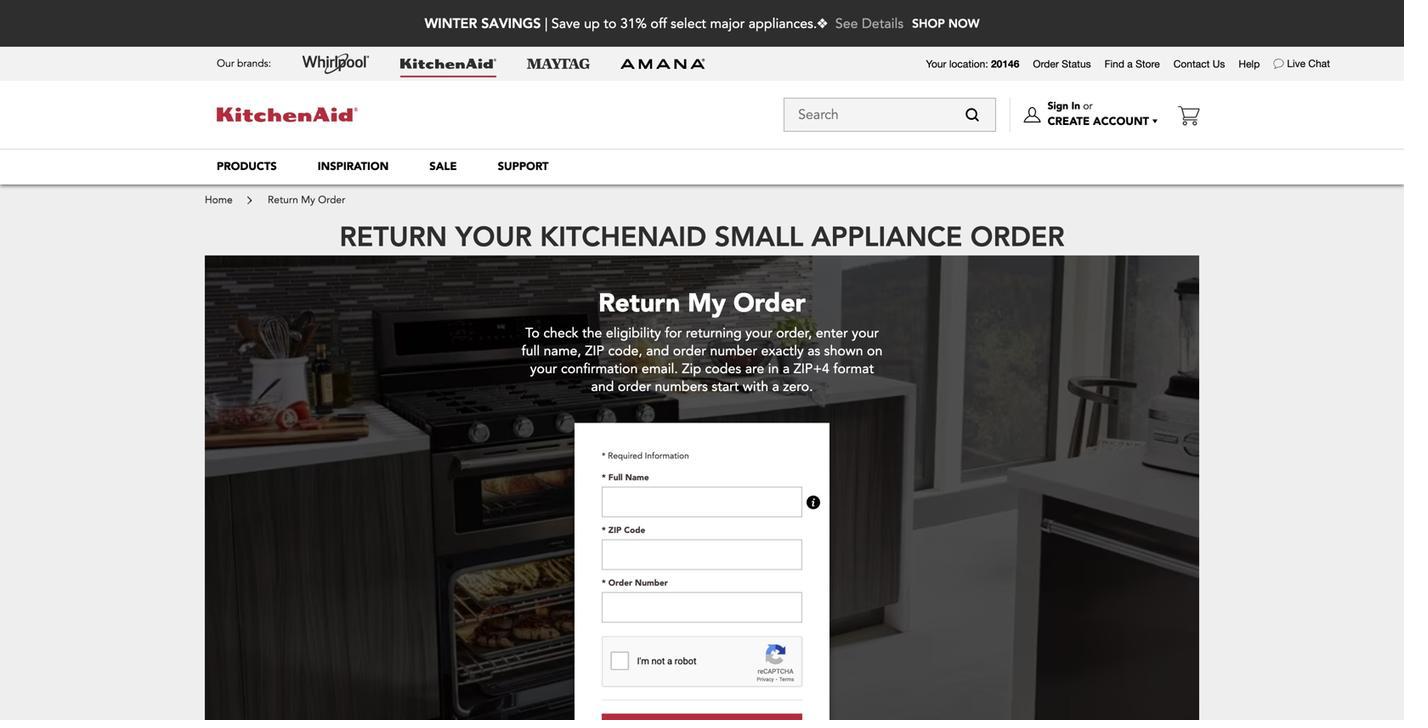 Task type: describe. For each thing, give the bounding box(es) containing it.
save
[[552, 14, 580, 33]]

appliance
[[811, 218, 963, 253]]

* for * order number
[[602, 577, 606, 589]]

zip inside "return my order to check the eligibility for returning your order, enter your full name, zip code, and order number exactly as shown on your confirmation email. zip codes are in a zip+4  format and order numbers start with a zero."
[[585, 342, 604, 360]]

0 horizontal spatial a
[[772, 377, 779, 396]]

full
[[608, 472, 623, 483]]

winter savings | save up to 31% off select major appliances.❖ see details shop now
[[425, 14, 980, 33]]

see details link
[[835, 14, 904, 33]]

sale element
[[430, 159, 457, 174]]

find a store link
[[1105, 57, 1160, 71]]

required
[[608, 450, 643, 461]]

major
[[710, 14, 745, 33]]

name,
[[544, 342, 581, 360]]

your location: 20146
[[926, 58, 1020, 70]]

* for * zip code
[[602, 524, 606, 536]]

menu containing products
[[196, 149, 1208, 184]]

in
[[768, 359, 779, 378]]

our brands:
[[217, 57, 271, 71]]

2 horizontal spatial your
[[852, 324, 879, 342]]

codes
[[705, 359, 741, 378]]

contact us link
[[1174, 57, 1225, 71]]

help link
[[1239, 57, 1260, 71]]

live
[[1287, 57, 1306, 69]]

my for return my order to check the eligibility for returning your order, enter your full name, zip code, and order number exactly as shown on your confirmation email. zip codes are in a zip+4  format and order numbers start with a zero.
[[688, 286, 726, 321]]

select
[[671, 14, 706, 33]]

information
[[645, 450, 689, 461]]

brands:
[[237, 57, 271, 71]]

code,
[[608, 342, 643, 360]]

contact
[[1174, 58, 1210, 70]]

returning
[[686, 324, 742, 342]]

* for * required information
[[602, 450, 606, 461]]

shown
[[824, 342, 863, 360]]

chat
[[1309, 57, 1330, 69]]

are
[[745, 359, 764, 378]]

order down inspiration element on the top
[[318, 193, 345, 207]]

order left number
[[608, 577, 633, 589]]

live chat
[[1287, 57, 1330, 69]]

sign
[[1048, 99, 1069, 113]]

0 horizontal spatial kitchenaid image
[[217, 108, 358, 122]]

our
[[217, 57, 234, 71]]

1 horizontal spatial and
[[646, 342, 669, 360]]

details
[[862, 14, 904, 33]]

home link
[[205, 193, 236, 207]]

help
[[1239, 58, 1260, 70]]

amana image
[[621, 58, 706, 70]]

* order number
[[602, 577, 668, 589]]

inspiration
[[318, 159, 389, 174]]

20146
[[991, 58, 1020, 70]]

sale
[[430, 159, 457, 174]]

confirmation
[[561, 359, 638, 378]]

products
[[217, 159, 277, 174]]

appliances.❖
[[749, 14, 828, 33]]

number
[[635, 577, 668, 589]]

return my order
[[268, 193, 345, 207]]

support
[[498, 159, 549, 174]]

home
[[205, 193, 233, 207]]

exactly
[[761, 342, 804, 360]]

or
[[1083, 99, 1093, 113]]

* required information
[[602, 450, 689, 461]]

products element
[[217, 159, 277, 174]]

maytag image
[[527, 59, 590, 69]]

contact us
[[1174, 58, 1225, 70]]

the
[[582, 324, 602, 342]]

number
[[710, 342, 757, 360]]

zip+4
[[794, 359, 830, 378]]

return your kitchenaid small appliance order
[[340, 218, 1065, 253]]

on
[[867, 342, 883, 360]]



Task type: vqa. For each thing, say whether or not it's contained in the screenshot.
plus image
no



Task type: locate. For each thing, give the bounding box(es) containing it.
* left number
[[602, 577, 606, 589]]

1 horizontal spatial a
[[783, 359, 790, 378]]

1 horizontal spatial order
[[673, 342, 706, 360]]

0 vertical spatial kitchenaid image
[[400, 59, 496, 69]]

zip
[[682, 359, 701, 378]]

eligibility
[[606, 324, 661, 342]]

code
[[624, 524, 645, 536]]

see
[[835, 14, 858, 33]]

in
[[1072, 99, 1080, 113]]

whirlpool image
[[302, 54, 370, 74]]

kitchenaid image down brands:
[[217, 108, 358, 122]]

kitchenaid image down "winter"
[[400, 59, 496, 69]]

us
[[1213, 58, 1225, 70]]

up
[[584, 14, 600, 33]]

return my order to check the eligibility for returning your order, enter your full name, zip code, and order number exactly as shown on your confirmation email. zip codes are in a zip+4  format and order numbers start with a zero.
[[522, 286, 883, 396]]

1 vertical spatial my
[[688, 286, 726, 321]]

1 vertical spatial kitchenaid image
[[217, 108, 358, 122]]

* left code
[[602, 524, 606, 536]]

2 horizontal spatial a
[[1127, 58, 1133, 70]]

find
[[1105, 58, 1125, 70]]

return
[[268, 193, 298, 207], [599, 286, 680, 321]]

shop
[[912, 15, 945, 31]]

status
[[1062, 58, 1091, 70]]

return down products
[[268, 193, 298, 207]]

return
[[340, 218, 447, 253]]

0 vertical spatial order
[[673, 342, 706, 360]]

location:
[[949, 58, 988, 70]]

None text field
[[602, 539, 802, 570]]

1 vertical spatial return
[[599, 286, 680, 321]]

zip left code,
[[585, 342, 604, 360]]

* full name
[[602, 472, 649, 483]]

* left full
[[602, 472, 606, 483]]

your
[[926, 58, 947, 70]]

1 horizontal spatial return
[[599, 286, 680, 321]]

inspiration element
[[318, 159, 389, 174]]

3 * from the top
[[602, 524, 606, 536]]

off
[[651, 14, 667, 33]]

numbers
[[655, 377, 708, 396]]

format
[[833, 359, 874, 378]]

4 * from the top
[[602, 577, 606, 589]]

order status
[[1033, 58, 1091, 70]]

1 vertical spatial zip
[[608, 524, 622, 536]]

1 * from the top
[[602, 450, 606, 461]]

now
[[949, 15, 980, 31]]

return up eligibility
[[599, 286, 680, 321]]

31%
[[620, 14, 647, 33]]

check
[[543, 324, 579, 342]]

a
[[1127, 58, 1133, 70], [783, 359, 790, 378], [772, 377, 779, 396]]

1 horizontal spatial my
[[688, 286, 726, 321]]

support element
[[498, 159, 549, 174]]

return inside "return my order to check the eligibility for returning your order, enter your full name, zip code, and order number exactly as shown on your confirmation email. zip codes are in a zip+4  format and order numbers start with a zero."
[[599, 286, 680, 321]]

your
[[746, 324, 773, 342], [852, 324, 879, 342], [530, 359, 557, 378]]

|
[[545, 14, 548, 33]]

sign in or create account
[[1048, 99, 1149, 129]]

return for return my order to check the eligibility for returning your order, enter your full name, zip code, and order number exactly as shown on your confirmation email. zip codes are in a zip+4  format and order numbers start with a zero.
[[599, 286, 680, 321]]

* zip code
[[602, 524, 645, 536]]

Search search field
[[784, 98, 996, 132]]

your left order,
[[746, 324, 773, 342]]

order status link
[[1033, 57, 1091, 71]]

2 * from the top
[[602, 472, 606, 483]]

0 horizontal spatial order
[[618, 377, 651, 396]]

start
[[712, 377, 739, 396]]

for
[[665, 324, 682, 342]]

create
[[1048, 114, 1090, 129]]

as
[[808, 342, 820, 360]]

0 horizontal spatial return
[[268, 193, 298, 207]]

my for return my order
[[301, 193, 315, 207]]

and down code,
[[591, 377, 614, 396]]

1 horizontal spatial zip
[[608, 524, 622, 536]]

0 vertical spatial my
[[301, 193, 315, 207]]

0 vertical spatial zip
[[585, 342, 604, 360]]

0 horizontal spatial and
[[591, 377, 614, 396]]

order inside "return my order to check the eligibility for returning your order, enter your full name, zip code, and order number exactly as shown on your confirmation email. zip codes are in a zip+4  format and order numbers start with a zero."
[[734, 286, 806, 321]]

account
[[1093, 114, 1149, 129]]

1 horizontal spatial kitchenaid image
[[400, 59, 496, 69]]

small
[[715, 218, 803, 253]]

1 horizontal spatial your
[[746, 324, 773, 342]]

shop now link
[[912, 2, 980, 45]]

email.
[[642, 359, 678, 378]]

and right code,
[[646, 342, 669, 360]]

*
[[602, 450, 606, 461], [602, 472, 606, 483], [602, 524, 606, 536], [602, 577, 606, 589]]

0 vertical spatial and
[[646, 342, 669, 360]]

savings
[[481, 14, 541, 32]]

a right find at the top
[[1127, 58, 1133, 70]]

None text field
[[602, 487, 802, 517], [602, 592, 802, 623], [602, 487, 802, 517], [602, 592, 802, 623]]

0 horizontal spatial your
[[530, 359, 557, 378]]

to
[[525, 324, 540, 342]]

winter
[[425, 14, 477, 32]]

* for * full name
[[602, 472, 606, 483]]

and
[[646, 342, 669, 360], [591, 377, 614, 396]]

kitchenaid
[[540, 218, 707, 253]]

name
[[625, 472, 649, 483]]

order left status
[[1033, 58, 1059, 70]]

1 vertical spatial order
[[618, 377, 651, 396]]

order
[[1033, 58, 1059, 70], [318, 193, 345, 207], [734, 286, 806, 321], [608, 577, 633, 589]]

order,
[[776, 324, 812, 342]]

0 horizontal spatial my
[[301, 193, 315, 207]]

kitchenaid image
[[400, 59, 496, 69], [217, 108, 358, 122]]

your down to
[[530, 359, 557, 378]]

enter
[[816, 324, 848, 342]]

zero.
[[783, 377, 813, 396]]

order up order,
[[734, 286, 806, 321]]

a right in
[[783, 359, 790, 378]]

find a store
[[1105, 58, 1160, 70]]

order
[[971, 218, 1065, 253]]

full
[[522, 342, 540, 360]]

1 vertical spatial and
[[591, 377, 614, 396]]

to
[[604, 14, 617, 33]]

live chat button
[[1287, 57, 1330, 71]]

menu
[[196, 149, 1208, 184]]

zip
[[585, 342, 604, 360], [608, 524, 622, 536]]

0 vertical spatial return
[[268, 193, 298, 207]]

store
[[1136, 58, 1160, 70]]

a right with
[[772, 377, 779, 396]]

* left required
[[602, 450, 606, 461]]

my inside "return my order to check the eligibility for returning your order, enter your full name, zip code, and order number exactly as shown on your confirmation email. zip codes are in a zip+4  format and order numbers start with a zero."
[[688, 286, 726, 321]]

return for return my order
[[268, 193, 298, 207]]

zip left code
[[608, 524, 622, 536]]

order
[[673, 342, 706, 360], [618, 377, 651, 396]]

your right enter
[[852, 324, 879, 342]]

my
[[301, 193, 315, 207], [688, 286, 726, 321]]

0 horizontal spatial zip
[[585, 342, 604, 360]]

your
[[455, 218, 532, 253]]

with
[[743, 377, 769, 396]]



